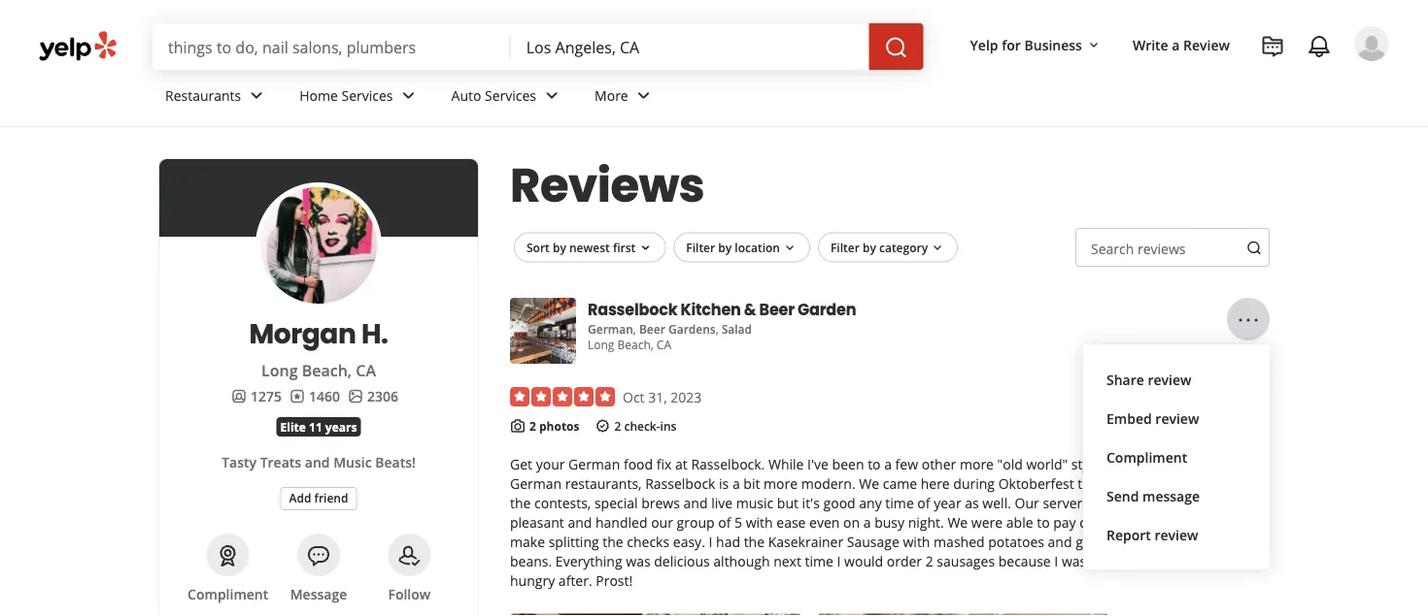 Task type: vqa. For each thing, say whether or not it's contained in the screenshot.
Keyboard shortcuts button
no



Task type: describe. For each thing, give the bounding box(es) containing it.
Near text field
[[526, 36, 854, 57]]

next
[[774, 553, 801, 571]]

by for location
[[718, 239, 732, 255]]

2 check-ins
[[615, 419, 677, 435]]

reviews element
[[290, 387, 340, 406]]

long inside the rasselbock kitchen & beer garden german , beer gardens , salad long beach, ca
[[588, 337, 614, 353]]

rasselbock inside the rasselbock kitchen & beer garden german , beer gardens , salad long beach, ca
[[588, 299, 678, 321]]

elite 11 years link
[[276, 418, 361, 437]]

services for home services
[[342, 86, 393, 105]]

any
[[859, 494, 882, 513]]

0 horizontal spatial time
[[805, 553, 834, 571]]

projects image
[[1261, 35, 1284, 58]]

was up digitally
[[1086, 494, 1111, 513]]

categories element
[[588, 320, 752, 338]]

world"
[[1026, 456, 1068, 474]]

few
[[895, 456, 918, 474]]

rasselbock.
[[691, 456, 765, 474]]

"old
[[997, 456, 1023, 474]]

easy.
[[673, 533, 705, 552]]

at
[[675, 456, 688, 474]]

sort
[[527, 239, 550, 255]]

2 horizontal spatial the
[[744, 533, 765, 552]]

16 check in v2 image
[[595, 419, 611, 434]]

because
[[999, 553, 1051, 571]]

enjoy
[[1094, 475, 1129, 493]]

2 photos link
[[530, 419, 580, 435]]

delicious
[[654, 553, 710, 571]]

beach, inside the rasselbock kitchen & beer garden german , beer gardens , salad long beach, ca
[[617, 337, 654, 353]]

brews
[[641, 494, 680, 513]]

1 vertical spatial compliment
[[188, 585, 268, 604]]

business
[[1025, 35, 1082, 54]]

photos element
[[348, 387, 398, 406]]

1275
[[251, 387, 282, 406]]

search reviews
[[1091, 240, 1186, 258]]

0 horizontal spatial with
[[746, 514, 773, 532]]

was left the still at the bottom right of page
[[1062, 553, 1086, 571]]

modern.
[[801, 475, 856, 493]]

restaurants
[[165, 86, 241, 105]]

1460
[[309, 387, 340, 406]]

embed review button
[[1099, 399, 1254, 438]]

handled
[[596, 514, 648, 532]]

garden
[[798, 299, 856, 321]]

special
[[595, 494, 638, 513]]

were
[[971, 514, 1003, 532]]

1 horizontal spatial we
[[948, 514, 968, 532]]

and down pay
[[1048, 533, 1072, 552]]

get your german food fix at rasselbock. while i've been to a few other more "old world" style german restaurants, rasselbock is a bit more modern. we came here during oktoberfest to enjoy the contests, special brews and live music but it's good any time of year as well. our server was pleasant and handled our group of 5 with ease even on a busy night. we were able to pay digitally to make splitting the checks easy. i had the kasekrainer sausage with mashed potatoes and green beans. everything was delicious although next time i would order 2 sausages because i was still hungry after. prost!
[[510, 456, 1145, 591]]

0 horizontal spatial we
[[859, 475, 879, 493]]

restaurants link
[[150, 70, 284, 126]]

although
[[713, 553, 770, 571]]

2 for 2 check-ins
[[615, 419, 621, 435]]

everything
[[556, 553, 622, 571]]

bob b. image
[[1354, 26, 1389, 61]]

bit
[[744, 475, 760, 493]]

get
[[510, 456, 532, 474]]

and up group
[[684, 494, 708, 513]]

pleasant
[[510, 514, 564, 532]]

write a review
[[1133, 35, 1230, 54]]

salad link
[[722, 322, 752, 338]]

would
[[844, 553, 883, 571]]

report review
[[1107, 526, 1198, 545]]

photos
[[539, 419, 580, 435]]

menu image
[[1237, 309, 1260, 332]]

message
[[290, 585, 347, 604]]

kasekrainer
[[768, 533, 844, 552]]

night.
[[908, 514, 944, 532]]

0 horizontal spatial search image
[[885, 36, 908, 59]]

message image
[[307, 545, 330, 568]]

24 chevron down v2 image for home services
[[397, 84, 420, 107]]

16 chevron down v2 image for sort by newest first
[[638, 241, 653, 256]]

5 star rating image
[[510, 388, 615, 407]]

gardens
[[668, 322, 716, 338]]

during
[[953, 475, 995, 493]]

review for report review
[[1155, 526, 1198, 545]]

h.
[[361, 315, 388, 353]]

by for newest
[[553, 239, 566, 255]]

16 chevron down v2 image for filter by category
[[930, 241, 945, 256]]

here
[[921, 475, 950, 493]]

and down elite 11 years link
[[305, 453, 330, 472]]

add friend button
[[280, 488, 357, 511]]

first
[[613, 239, 636, 255]]

digitally
[[1080, 514, 1129, 532]]

splitting
[[549, 533, 599, 552]]

while
[[769, 456, 804, 474]]

  text field inside rasselbock kitchen & beer garden region
[[1076, 228, 1270, 267]]

send message
[[1107, 487, 1200, 506]]

treats
[[260, 453, 301, 472]]

16 chevron down v2 image
[[782, 241, 798, 256]]

music
[[736, 494, 774, 513]]

2 horizontal spatial i
[[1055, 553, 1058, 571]]

2 , from the left
[[716, 322, 719, 338]]

none field find
[[168, 36, 495, 57]]

send message button
[[1099, 477, 1254, 516]]

is
[[719, 475, 729, 493]]

1 vertical spatial of
[[718, 514, 731, 532]]

31,
[[648, 388, 667, 407]]

a right is
[[732, 475, 740, 493]]

ins
[[660, 419, 677, 435]]

style
[[1072, 456, 1101, 474]]

had
[[716, 533, 740, 552]]

a inside "link"
[[1172, 35, 1180, 54]]

but
[[777, 494, 799, 513]]

category
[[879, 239, 928, 255]]

2 photos
[[530, 419, 580, 435]]

filters group
[[510, 233, 962, 263]]

restaurants,
[[565, 475, 642, 493]]

even
[[809, 514, 840, 532]]

by for category
[[863, 239, 876, 255]]

yelp
[[970, 35, 998, 54]]

german inside the rasselbock kitchen & beer garden german , beer gardens , salad long beach, ca
[[588, 322, 633, 338]]

report
[[1107, 526, 1151, 545]]

check-
[[624, 419, 660, 435]]

filter for filter by category
[[831, 239, 860, 255]]

beats!
[[375, 453, 416, 472]]

1 vertical spatial beer
[[639, 322, 665, 338]]

mashed
[[934, 533, 985, 552]]

review for embed review
[[1156, 410, 1199, 428]]

review for share review
[[1148, 371, 1192, 389]]

long inside morgan h. long beach, ca
[[261, 360, 298, 381]]

came
[[883, 475, 917, 493]]

after.
[[559, 572, 592, 591]]

a left few
[[884, 456, 892, 474]]

beans.
[[510, 553, 552, 571]]

well.
[[983, 494, 1011, 513]]

0 vertical spatial more
[[960, 456, 994, 474]]

yelp for business
[[970, 35, 1082, 54]]

notifications image
[[1308, 35, 1331, 58]]

5
[[735, 514, 742, 532]]

to left pay
[[1037, 514, 1050, 532]]

yelp for business button
[[962, 27, 1110, 62]]

potatoes
[[988, 533, 1044, 552]]



Task type: locate. For each thing, give the bounding box(es) containing it.
compliment down "compliment" icon
[[188, 585, 268, 604]]

1 vertical spatial beach,
[[302, 360, 352, 381]]

rasselbock inside get your german food fix at rasselbock. while i've been to a few other more "old world" style german restaurants, rasselbock is a bit more modern. we came here during oktoberfest to enjoy the contests, special brews and live music but it's good any time of year as well. our server was pleasant and handled our group of 5 with ease even on a busy night. we were able to pay digitally to make splitting the checks easy. i had the kasekrainer sausage with mashed potatoes and green beans. everything was delicious although next time i would order 2 sausages because i was still hungry after. prost!
[[645, 475, 715, 493]]

order
[[887, 553, 922, 571]]

time down kasekrainer
[[805, 553, 834, 571]]

the
[[510, 494, 531, 513], [603, 533, 623, 552], [744, 533, 765, 552]]

1 vertical spatial ca
[[356, 360, 376, 381]]

checks
[[627, 533, 670, 552]]

filter by location
[[686, 239, 780, 255]]

1 vertical spatial long
[[261, 360, 298, 381]]

embed
[[1107, 410, 1152, 428]]

1 filter from the left
[[686, 239, 715, 255]]

we up mashed on the bottom right
[[948, 514, 968, 532]]

message
[[1143, 487, 1200, 506]]

filter right 16 chevron down v2 image
[[831, 239, 860, 255]]

german up restaurants,
[[568, 456, 620, 474]]

been
[[832, 456, 864, 474]]

by right sort
[[553, 239, 566, 255]]

0 vertical spatial review
[[1148, 371, 1192, 389]]

sausage
[[847, 533, 900, 552]]

with
[[746, 514, 773, 532], [903, 533, 930, 552]]

2306
[[367, 387, 398, 406]]

Find text field
[[168, 36, 495, 57]]

1 vertical spatial more
[[764, 475, 798, 493]]

16 chevron down v2 image right business
[[1086, 38, 1102, 53]]

24 chevron down v2 image left auto
[[397, 84, 420, 107]]

follow
[[388, 585, 431, 604]]

it's
[[802, 494, 820, 513]]

0 horizontal spatial beach,
[[302, 360, 352, 381]]

0 vertical spatial we
[[859, 475, 879, 493]]

0 vertical spatial search image
[[885, 36, 908, 59]]

16 chevron down v2 image for yelp for business
[[1086, 38, 1102, 53]]

to right been
[[868, 456, 881, 474]]

review up embed review button
[[1148, 371, 1192, 389]]

2 right 16 check in v2 image at the left bottom of the page
[[615, 419, 621, 435]]

1 horizontal spatial with
[[903, 533, 930, 552]]

16 photos v2 image
[[348, 389, 363, 404]]

0 horizontal spatial ,
[[633, 322, 636, 338]]

16 review v2 image
[[290, 389, 305, 404]]

contests,
[[534, 494, 591, 513]]

more
[[960, 456, 994, 474], [764, 475, 798, 493]]

long up 1275
[[261, 360, 298, 381]]

search image up 'menu' icon
[[1247, 240, 1262, 256]]

oct
[[623, 388, 645, 407]]

filter inside dropdown button
[[831, 239, 860, 255]]

2 by from the left
[[718, 239, 732, 255]]

0 vertical spatial beach,
[[617, 337, 654, 353]]

menu
[[1083, 345, 1270, 570]]

prost!
[[596, 572, 633, 591]]

i left had
[[709, 533, 713, 552]]

2 inside get your german food fix at rasselbock. while i've been to a few other more "old world" style german restaurants, rasselbock is a bit more modern. we came here during oktoberfest to enjoy the contests, special brews and live music but it's good any time of year as well. our server was pleasant and handled our group of 5 with ease even on a busy night. we were able to pay digitally to make splitting the checks easy. i had the kasekrainer sausage with mashed potatoes and green beans. everything was delicious although next time i would order 2 sausages because i was still hungry after. prost!
[[926, 553, 933, 571]]

tasty treats and music beats!
[[222, 453, 416, 472]]

compliment button
[[1099, 438, 1254, 477]]

0 vertical spatial time
[[885, 494, 914, 513]]

0 vertical spatial rasselbock
[[588, 299, 678, 321]]

0 horizontal spatial services
[[342, 86, 393, 105]]

business categories element
[[150, 70, 1389, 126]]

,
[[633, 322, 636, 338], [716, 322, 719, 338]]

filter by category
[[831, 239, 928, 255]]

beer right &
[[759, 299, 795, 321]]

more up during
[[960, 456, 994, 474]]

a right write
[[1172, 35, 1180, 54]]

filter
[[686, 239, 715, 255], [831, 239, 860, 255]]

2 none field from the left
[[526, 36, 854, 57]]

review
[[1148, 371, 1192, 389], [1156, 410, 1199, 428], [1155, 526, 1198, 545]]

by left location
[[718, 239, 732, 255]]

0 horizontal spatial 16 chevron down v2 image
[[638, 241, 653, 256]]

16 camera v2 image
[[510, 419, 526, 434]]

write
[[1133, 35, 1169, 54]]

1 vertical spatial time
[[805, 553, 834, 571]]

16 chevron down v2 image inside yelp for business button
[[1086, 38, 1102, 53]]

home services
[[299, 86, 393, 105]]

1 horizontal spatial compliment
[[1107, 448, 1187, 467]]

1 24 chevron down v2 image from the left
[[245, 84, 268, 107]]

was down checks
[[626, 553, 651, 571]]

0 vertical spatial compliment
[[1107, 448, 1187, 467]]

1 horizontal spatial search image
[[1247, 240, 1262, 256]]

services right home
[[342, 86, 393, 105]]

1 horizontal spatial 16 chevron down v2 image
[[930, 241, 945, 256]]

ca up the photos element
[[356, 360, 376, 381]]

24 chevron down v2 image inside the home services link
[[397, 84, 420, 107]]

24 chevron down v2 image inside the more link
[[632, 84, 656, 107]]

0 horizontal spatial the
[[510, 494, 531, 513]]

search image left yelp
[[885, 36, 908, 59]]

0 horizontal spatial filter
[[686, 239, 715, 255]]

to down style
[[1078, 475, 1091, 493]]

auto services link
[[436, 70, 579, 126]]

auto services
[[451, 86, 536, 105]]

1 horizontal spatial the
[[603, 533, 623, 552]]

beach, inside morgan h. long beach, ca
[[302, 360, 352, 381]]

0 horizontal spatial beer
[[639, 322, 665, 338]]

morgan h. link
[[183, 315, 455, 353]]

  text field
[[1076, 228, 1270, 267]]

1 horizontal spatial filter
[[831, 239, 860, 255]]

none field up home
[[168, 36, 495, 57]]

filter for filter by location
[[686, 239, 715, 255]]

ca inside the rasselbock kitchen & beer garden german , beer gardens , salad long beach, ca
[[657, 337, 671, 353]]

2 filter from the left
[[831, 239, 860, 255]]

0 vertical spatial ca
[[657, 337, 671, 353]]

user actions element
[[955, 24, 1417, 144]]

2 right 16 camera v2 icon
[[530, 419, 536, 435]]

auto
[[451, 86, 481, 105]]

24 chevron down v2 image inside restaurants link
[[245, 84, 268, 107]]

rasselbock kitchen & beer garden link
[[588, 298, 856, 322]]

beer gardens link
[[639, 322, 716, 338]]

morgan
[[249, 315, 356, 353]]

more link
[[579, 70, 671, 126]]

24 chevron down v2 image right auto services on the left
[[540, 84, 564, 107]]

i left the would
[[837, 553, 841, 571]]

good
[[823, 494, 856, 513]]

, left salad link
[[716, 322, 719, 338]]

with down music
[[746, 514, 773, 532]]

we up any on the right bottom of the page
[[859, 475, 879, 493]]

1 by from the left
[[553, 239, 566, 255]]

24 chevron down v2 image
[[245, 84, 268, 107], [632, 84, 656, 107]]

1 horizontal spatial 24 chevron down v2 image
[[540, 84, 564, 107]]

0 horizontal spatial i
[[709, 533, 713, 552]]

filter inside popup button
[[686, 239, 715, 255]]

the up although
[[744, 533, 765, 552]]

music
[[333, 453, 372, 472]]

compliment inside button
[[1107, 448, 1187, 467]]

filter left location
[[686, 239, 715, 255]]

review down the "send message" "button"
[[1155, 526, 1198, 545]]

compliment image
[[216, 545, 240, 568]]

oct 31, 2023
[[623, 388, 702, 407]]

0 vertical spatial beer
[[759, 299, 795, 321]]

1 horizontal spatial time
[[885, 494, 914, 513]]

group
[[677, 514, 715, 532]]

rasselbock up german link
[[588, 299, 678, 321]]

compliment down embed review
[[1107, 448, 1187, 467]]

kitchen
[[681, 299, 741, 321]]

16 chevron down v2 image right category
[[930, 241, 945, 256]]

by inside popup button
[[718, 239, 732, 255]]

0 horizontal spatial 24 chevron down v2 image
[[397, 84, 420, 107]]

add
[[289, 491, 311, 507]]

and
[[305, 453, 330, 472], [684, 494, 708, 513], [568, 514, 592, 532], [1048, 533, 1072, 552]]

busy
[[875, 514, 905, 532]]

24 chevron down v2 image inside auto services link
[[540, 84, 564, 107]]

report review button
[[1099, 516, 1254, 555]]

friend
[[314, 491, 348, 507]]

on
[[843, 514, 860, 532]]

beach,
[[617, 337, 654, 353], [302, 360, 352, 381]]

1 24 chevron down v2 image from the left
[[397, 84, 420, 107]]

as
[[965, 494, 979, 513]]

24 chevron down v2 image right the more
[[632, 84, 656, 107]]

none field near
[[526, 36, 854, 57]]

1 horizontal spatial more
[[960, 456, 994, 474]]

and up splitting
[[568, 514, 592, 532]]

share review button
[[1099, 360, 1254, 399]]

2 vertical spatial review
[[1155, 526, 1198, 545]]

2 services from the left
[[485, 86, 536, 105]]

0 horizontal spatial 2
[[530, 419, 536, 435]]

2 horizontal spatial 16 chevron down v2 image
[[1086, 38, 1102, 53]]

rasselbock down at
[[645, 475, 715, 493]]

0 vertical spatial long
[[588, 337, 614, 353]]

1 horizontal spatial by
[[718, 239, 732, 255]]

1 horizontal spatial 2
[[615, 419, 621, 435]]

0 horizontal spatial long
[[261, 360, 298, 381]]

to
[[868, 456, 881, 474], [1078, 475, 1091, 493], [1037, 514, 1050, 532], [1132, 514, 1145, 532]]

a right on
[[863, 514, 871, 532]]

compliment
[[1107, 448, 1187, 467], [188, 585, 268, 604]]

1 vertical spatial search image
[[1247, 240, 1262, 256]]

0 horizontal spatial of
[[718, 514, 731, 532]]

the up pleasant
[[510, 494, 531, 513]]

0 horizontal spatial none field
[[168, 36, 495, 57]]

to down send message on the bottom of page
[[1132, 514, 1145, 532]]

24 chevron down v2 image right restaurants
[[245, 84, 268, 107]]

2 horizontal spatial by
[[863, 239, 876, 255]]

oktoberfest
[[998, 475, 1074, 493]]

1 horizontal spatial ca
[[657, 337, 671, 353]]

menu containing share review
[[1083, 345, 1270, 570]]

24 chevron down v2 image for restaurants
[[245, 84, 268, 107]]

16 chevron down v2 image
[[1086, 38, 1102, 53], [638, 241, 653, 256], [930, 241, 945, 256]]

home
[[299, 86, 338, 105]]

elite 11 years
[[280, 419, 357, 435]]

none field up the more link at the top
[[526, 36, 854, 57]]

0 vertical spatial with
[[746, 514, 773, 532]]

16 friends v2 image
[[231, 389, 247, 404]]

follow image
[[398, 545, 421, 568]]

None search field
[[153, 23, 927, 70]]

of up night.
[[918, 494, 930, 513]]

1 horizontal spatial i
[[837, 553, 841, 571]]

time down came
[[885, 494, 914, 513]]

1 vertical spatial rasselbock
[[645, 475, 715, 493]]

16 chevron down v2 image inside filter by category dropdown button
[[930, 241, 945, 256]]

, left beer gardens link
[[633, 322, 636, 338]]

0 vertical spatial of
[[918, 494, 930, 513]]

services for auto services
[[485, 86, 536, 105]]

more down while
[[764, 475, 798, 493]]

hungry
[[510, 572, 555, 591]]

1 vertical spatial review
[[1156, 410, 1199, 428]]

ca up oct 31, 2023
[[657, 337, 671, 353]]

11
[[309, 419, 322, 435]]

1 horizontal spatial ,
[[716, 322, 719, 338]]

german down your
[[510, 475, 562, 493]]

1 horizontal spatial of
[[918, 494, 930, 513]]

2 right "order"
[[926, 553, 933, 571]]

of left '5'
[[718, 514, 731, 532]]

services right auto
[[485, 86, 536, 105]]

16 chevron down v2 image inside sort by newest first dropdown button
[[638, 241, 653, 256]]

embed review
[[1107, 410, 1199, 428]]

live
[[711, 494, 733, 513]]

2 for 2 photos
[[530, 419, 536, 435]]

sort by newest first
[[527, 239, 636, 255]]

with down night.
[[903, 533, 930, 552]]

rasselbock kitchen & beer garden region
[[502, 213, 1278, 617]]

3 by from the left
[[863, 239, 876, 255]]

0 horizontal spatial by
[[553, 239, 566, 255]]

0 horizontal spatial 24 chevron down v2 image
[[245, 84, 268, 107]]

2 vertical spatial german
[[510, 475, 562, 493]]

beach, up 1460
[[302, 360, 352, 381]]

24 chevron down v2 image
[[397, 84, 420, 107], [540, 84, 564, 107]]

menu inside rasselbock kitchen & beer garden region
[[1083, 345, 1270, 570]]

ca inside morgan h. long beach, ca
[[356, 360, 376, 381]]

1 services from the left
[[342, 86, 393, 105]]

1 horizontal spatial beach,
[[617, 337, 654, 353]]

the down handled
[[603, 533, 623, 552]]

rasselbock kitchen & beer garden german , beer gardens , salad long beach, ca
[[588, 299, 856, 353]]

german link
[[588, 322, 633, 338]]

i right because
[[1055, 553, 1058, 571]]

server
[[1043, 494, 1083, 513]]

share review
[[1107, 371, 1192, 389]]

1 none field from the left
[[168, 36, 495, 57]]

16 chevron down v2 image right first
[[638, 241, 653, 256]]

send
[[1107, 487, 1139, 506]]

1 horizontal spatial beer
[[759, 299, 795, 321]]

0 horizontal spatial ca
[[356, 360, 376, 381]]

pay
[[1053, 514, 1076, 532]]

0 vertical spatial german
[[588, 322, 633, 338]]

beer
[[759, 299, 795, 321], [639, 322, 665, 338]]

0 horizontal spatial more
[[764, 475, 798, 493]]

friends element
[[231, 387, 282, 406]]

2 24 chevron down v2 image from the left
[[632, 84, 656, 107]]

was
[[1086, 494, 1111, 513], [626, 553, 651, 571], [1062, 553, 1086, 571]]

reviews
[[510, 153, 705, 218]]

1 horizontal spatial long
[[588, 337, 614, 353]]

0 horizontal spatial compliment
[[188, 585, 268, 604]]

food
[[624, 456, 653, 474]]

1 , from the left
[[633, 322, 636, 338]]

year
[[934, 494, 962, 513]]

1 vertical spatial german
[[568, 456, 620, 474]]

tasty
[[222, 453, 257, 472]]

1 vertical spatial we
[[948, 514, 968, 532]]

review inside button
[[1156, 410, 1199, 428]]

your
[[536, 456, 565, 474]]

2 24 chevron down v2 image from the left
[[540, 84, 564, 107]]

review
[[1183, 35, 1230, 54]]

i
[[709, 533, 713, 552], [837, 553, 841, 571], [1055, 553, 1058, 571]]

24 chevron down v2 image for auto services
[[540, 84, 564, 107]]

beach, up oct
[[617, 337, 654, 353]]

review down share review button
[[1156, 410, 1199, 428]]

beer left "gardens"
[[639, 322, 665, 338]]

1 horizontal spatial 24 chevron down v2 image
[[632, 84, 656, 107]]

german left beer gardens link
[[588, 322, 633, 338]]

by left category
[[863, 239, 876, 255]]

24 chevron down v2 image for more
[[632, 84, 656, 107]]

1 vertical spatial with
[[903, 533, 930, 552]]

2 horizontal spatial 2
[[926, 553, 933, 571]]

long up 5 star rating image
[[588, 337, 614, 353]]

None field
[[168, 36, 495, 57], [526, 36, 854, 57]]

home services link
[[284, 70, 436, 126]]

1 horizontal spatial none field
[[526, 36, 854, 57]]

search image
[[885, 36, 908, 59], [1247, 240, 1262, 256]]

1 horizontal spatial services
[[485, 86, 536, 105]]



